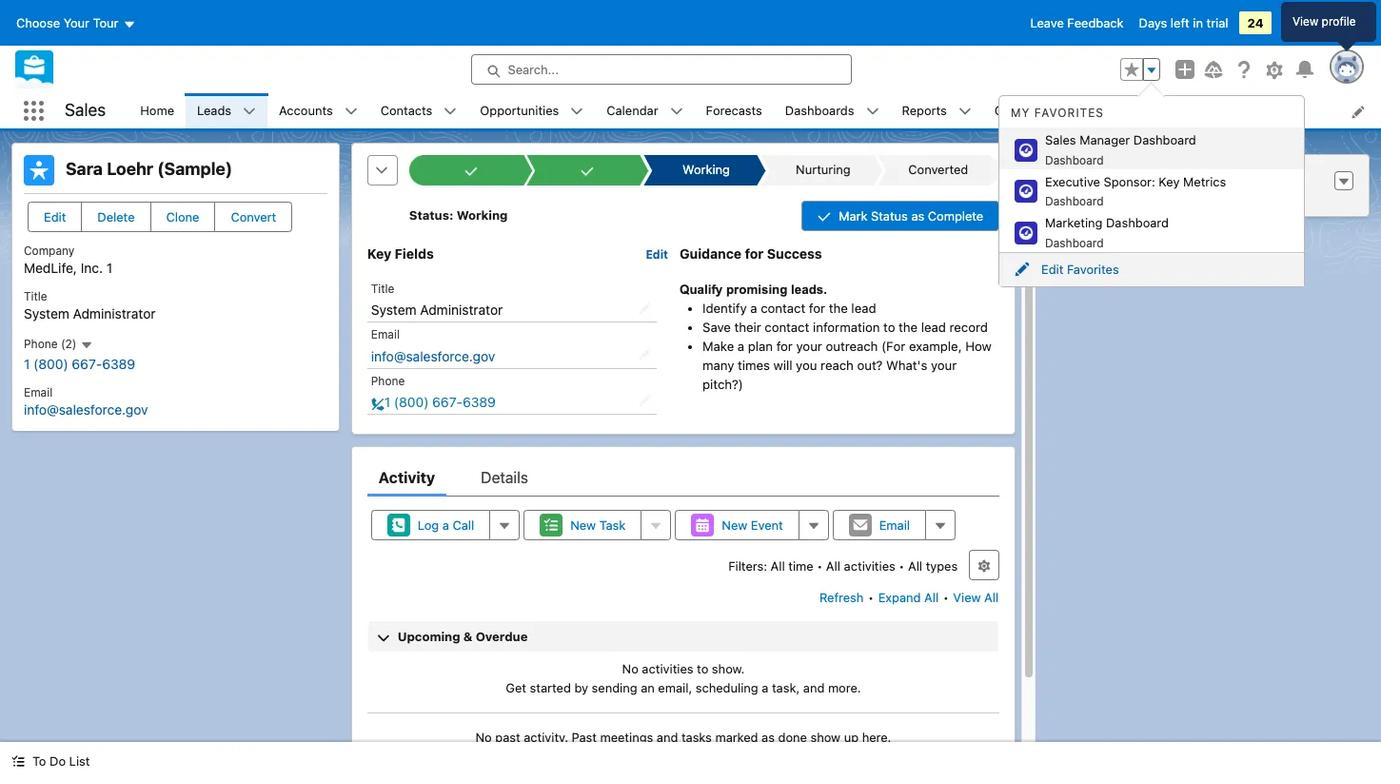 Task type: locate. For each thing, give the bounding box(es) containing it.
calendar link
[[595, 93, 670, 129]]

1 vertical spatial phone
[[371, 374, 405, 388]]

to left show.
[[697, 662, 709, 677]]

working right :
[[457, 208, 508, 223]]

all right time
[[826, 559, 841, 574]]

1 vertical spatial for
[[809, 301, 826, 316]]

your down example,
[[931, 358, 957, 373]]

0 horizontal spatial new
[[571, 518, 596, 533]]

email up filters: all time • all activities • all types
[[880, 518, 910, 533]]

1 horizontal spatial no
[[622, 662, 639, 677]]

nurturing link
[[769, 155, 874, 186]]

0 horizontal spatial info@salesforce.gov link
[[24, 402, 148, 418]]

contact
[[761, 301, 806, 316], [765, 320, 810, 335]]

1 horizontal spatial lead
[[922, 320, 946, 335]]

email
[[371, 328, 400, 342], [24, 385, 53, 400], [880, 518, 910, 533]]

dashboard up executive
[[1046, 153, 1104, 167]]

0 vertical spatial key
[[1159, 174, 1180, 189]]

as inside button
[[912, 209, 925, 224]]

1 vertical spatial favorites
[[1067, 261, 1119, 277]]

0 horizontal spatial text default image
[[444, 105, 457, 118]]

as left done
[[762, 731, 775, 746]]

email down "(800)"
[[24, 385, 53, 400]]

new event button
[[675, 511, 800, 541]]

and inside no activities to show. get started by sending an email, scheduling a task, and more.
[[803, 681, 825, 696]]

1 vertical spatial the
[[899, 320, 918, 335]]

1 vertical spatial email
[[24, 385, 53, 400]]

0 vertical spatial phone
[[24, 337, 58, 352]]

my favorites
[[1011, 106, 1105, 120]]

1 horizontal spatial key
[[1159, 174, 1180, 189]]

to
[[32, 754, 46, 769]]

1 horizontal spatial sales
[[1046, 132, 1077, 148]]

mark status as complete
[[839, 209, 984, 224]]

1 new from the left
[[571, 518, 596, 533]]

text default image inside 'to do list' button
[[11, 755, 25, 769]]

1 horizontal spatial working
[[683, 162, 730, 177]]

view
[[954, 591, 981, 606]]

the
[[829, 301, 848, 316], [899, 320, 918, 335]]

(2)
[[61, 337, 77, 352]]

reports list item
[[891, 93, 983, 129]]

1 right the inc.
[[106, 260, 113, 276]]

1 vertical spatial to
[[697, 662, 709, 677]]

reach
[[821, 358, 854, 373]]

0 horizontal spatial key
[[367, 246, 392, 262]]

dashboard down executive
[[1046, 194, 1104, 209]]

executive sponsor: key metrics dashboard
[[1046, 174, 1227, 209]]

1 horizontal spatial new
[[722, 518, 748, 533]]

0 vertical spatial and
[[803, 681, 825, 696]]

sending
[[592, 681, 638, 696]]

2 horizontal spatial for
[[809, 301, 826, 316]]

promising
[[726, 283, 788, 297]]

calendar list item
[[595, 93, 695, 129]]

system inside title system administrator
[[24, 306, 69, 322]]

1 horizontal spatial the
[[899, 320, 918, 335]]

0 horizontal spatial your
[[797, 339, 823, 354]]

phone
[[24, 337, 58, 352], [371, 374, 405, 388]]

no up sending
[[622, 662, 639, 677]]

0 horizontal spatial status
[[409, 208, 449, 223]]

no left past
[[476, 731, 492, 746]]

0 horizontal spatial title
[[24, 290, 47, 304]]

buy now
[[1299, 15, 1350, 30]]

edit up company
[[44, 209, 66, 225]]

title inside title system administrator
[[24, 290, 47, 304]]

path options list box
[[409, 155, 1000, 186]]

key inside executive sponsor: key metrics dashboard
[[1159, 174, 1180, 189]]

0 vertical spatial working
[[683, 162, 730, 177]]

to inside no activities to show. get started by sending an email, scheduling a task, and more.
[[697, 662, 709, 677]]

log a call
[[418, 518, 474, 533]]

0 vertical spatial no
[[622, 662, 639, 677]]

choose
[[16, 15, 60, 30]]

1 horizontal spatial for
[[777, 339, 793, 354]]

edit link
[[646, 247, 669, 262]]

1 vertical spatial lead
[[922, 320, 946, 335]]

status right the mark
[[871, 209, 908, 224]]

0 horizontal spatial as
[[762, 731, 775, 746]]

in
[[1193, 15, 1204, 30]]

text default image inside contacts list item
[[444, 105, 457, 118]]

out?
[[857, 358, 883, 373]]

0 horizontal spatial edit
[[44, 209, 66, 225]]

text default image inside leads list item
[[243, 105, 256, 118]]

email down system administrator
[[371, 328, 400, 342]]

info@salesforce.gov down 667-
[[24, 402, 148, 418]]

0 vertical spatial contact
[[761, 301, 806, 316]]

outreach
[[826, 339, 878, 354]]

1 horizontal spatial phone
[[371, 374, 405, 388]]

fields
[[395, 246, 434, 262]]

• left the expand
[[868, 591, 874, 606]]

favorites inside edit favorites link
[[1067, 261, 1119, 277]]

0 horizontal spatial administrator
[[73, 306, 156, 322]]

leads
[[197, 103, 231, 118]]

buy
[[1299, 15, 1321, 30]]

1 horizontal spatial administrator
[[420, 302, 503, 318]]

sales inside 'sales manager dashboard dashboard'
[[1046, 132, 1077, 148]]

dashboards list item
[[774, 93, 891, 129]]

converted link
[[886, 155, 991, 186]]

0 horizontal spatial email
[[24, 385, 53, 400]]

1 left "(800)"
[[24, 356, 30, 372]]

reports
[[902, 103, 947, 118]]

a left task,
[[762, 681, 769, 696]]

administrator down fields
[[420, 302, 503, 318]]

no inside no activities to show. get started by sending an email, scheduling a task, and more.
[[622, 662, 639, 677]]

status up fields
[[409, 208, 449, 223]]

for down leads.
[[809, 301, 826, 316]]

0 horizontal spatial lead
[[852, 301, 877, 316]]

contacts
[[381, 103, 433, 118]]

0 horizontal spatial sales
[[65, 100, 106, 120]]

info@salesforce.gov down system administrator
[[371, 348, 495, 364]]

as left complete
[[912, 209, 925, 224]]

past
[[495, 731, 520, 746]]

favorites for my favorites
[[1035, 106, 1105, 120]]

1 vertical spatial your
[[931, 358, 957, 373]]

0 horizontal spatial system
[[24, 306, 69, 322]]

plan
[[748, 339, 773, 354]]

working link
[[652, 155, 757, 186]]

0 horizontal spatial phone
[[24, 337, 58, 352]]

status
[[409, 208, 449, 223], [871, 209, 908, 224]]

marked
[[716, 731, 759, 746]]

for up the promising
[[745, 246, 764, 262]]

2 vertical spatial email
[[880, 518, 910, 533]]

a inside "button"
[[443, 518, 449, 533]]

0 horizontal spatial activities
[[642, 662, 694, 677]]

favorites
[[1035, 106, 1105, 120], [1067, 261, 1119, 277]]

0 horizontal spatial info@salesforce.gov
[[24, 402, 148, 418]]

1 horizontal spatial email
[[371, 328, 400, 342]]

2 vertical spatial for
[[777, 339, 793, 354]]

for up will
[[777, 339, 793, 354]]

1 vertical spatial no
[[476, 731, 492, 746]]

and right task,
[[803, 681, 825, 696]]

opportunities link
[[469, 93, 571, 129]]

campaign history link
[[1092, 176, 1255, 195]]

phone for phone (2)
[[24, 337, 58, 352]]

2 horizontal spatial email
[[880, 518, 910, 533]]

activities up the email,
[[642, 662, 694, 677]]

activities inside no activities to show. get started by sending an email, scheduling a task, and more.
[[642, 662, 694, 677]]

text default image inside reports list item
[[959, 105, 972, 118]]

a right log
[[443, 518, 449, 533]]

1 vertical spatial activities
[[642, 662, 694, 677]]

1 horizontal spatial text default image
[[959, 105, 972, 118]]

dashboard up the campaign history
[[1134, 132, 1197, 148]]

lead up information at right
[[852, 301, 877, 316]]

1 text default image from the left
[[444, 105, 457, 118]]

new left task
[[571, 518, 596, 533]]

upcoming & overdue button
[[368, 622, 999, 653]]

upcoming & overdue
[[398, 630, 528, 645]]

do
[[50, 754, 66, 769]]

leads list item
[[186, 93, 268, 129]]

1 horizontal spatial title
[[371, 282, 395, 296]]

the up information at right
[[829, 301, 848, 316]]

0 vertical spatial to
[[884, 320, 896, 335]]

1 horizontal spatial status
[[871, 209, 908, 224]]

phone up "(800)"
[[24, 337, 58, 352]]

marketing dashboard dashboard
[[1046, 215, 1169, 250]]

details link
[[481, 459, 528, 497]]

system up phone (2) in the top left of the page
[[24, 306, 69, 322]]

1 vertical spatial key
[[367, 246, 392, 262]]

overdue
[[476, 630, 528, 645]]

0 horizontal spatial the
[[829, 301, 848, 316]]

1 vertical spatial 1
[[24, 356, 30, 372]]

your up "you"
[[797, 339, 823, 354]]

contact down leads.
[[761, 301, 806, 316]]

sales manager dashboard dashboard
[[1046, 132, 1197, 167]]

0 vertical spatial for
[[745, 246, 764, 262]]

the up (for
[[899, 320, 918, 335]]

0 horizontal spatial to
[[697, 662, 709, 677]]

show
[[811, 731, 841, 746]]

0 horizontal spatial no
[[476, 731, 492, 746]]

0 vertical spatial as
[[912, 209, 925, 224]]

working down forecasts 'link'
[[683, 162, 730, 177]]

title down "medlife," on the left top of the page
[[24, 290, 47, 304]]

title down key fields
[[371, 282, 395, 296]]

info@salesforce.gov link down system administrator
[[371, 348, 495, 364]]

all right view
[[985, 591, 999, 606]]

title for title system administrator
[[24, 290, 47, 304]]

sales up sara
[[65, 100, 106, 120]]

tab list
[[367, 459, 1000, 497]]

loehr
[[107, 159, 153, 179]]

1 horizontal spatial to
[[884, 320, 896, 335]]

system
[[371, 302, 417, 318], [24, 306, 69, 322]]

key left metrics
[[1159, 174, 1180, 189]]

sales down my favorites
[[1046, 132, 1077, 148]]

edit left guidance
[[646, 248, 669, 262]]

favorites up manager
[[1035, 106, 1105, 120]]

0 vertical spatial favorites
[[1035, 106, 1105, 120]]

converted
[[908, 162, 968, 177]]

2 horizontal spatial edit
[[1042, 261, 1064, 277]]

1 vertical spatial and
[[657, 731, 678, 746]]

to inside qualify promising leads. identify a contact for the lead save their contact information to the lead record make a plan for your outreach (for example, how many times will you reach out? what's your pitch?)
[[884, 320, 896, 335]]

key left fields
[[367, 246, 392, 262]]

edit down marketing
[[1042, 261, 1064, 277]]

scheduling
[[696, 681, 759, 696]]

0 horizontal spatial 1
[[24, 356, 30, 372]]

1 vertical spatial contact
[[765, 320, 810, 335]]

manager
[[1080, 132, 1131, 148]]

history
[[1171, 177, 1225, 194]]

new for new event
[[722, 518, 748, 533]]

1 horizontal spatial edit
[[646, 248, 669, 262]]

and left 'tasks'
[[657, 731, 678, 746]]

text default image
[[444, 105, 457, 118], [959, 105, 972, 118]]

favorites down marketing dashboard dashboard
[[1067, 261, 1119, 277]]

list
[[129, 93, 1382, 129]]

phone inside popup button
[[24, 337, 58, 352]]

0 horizontal spatial for
[[745, 246, 764, 262]]

an
[[641, 681, 655, 696]]

list box
[[1000, 98, 1305, 252]]

up
[[844, 731, 859, 746]]

2 text default image from the left
[[959, 105, 972, 118]]

1 horizontal spatial your
[[931, 358, 957, 373]]

administrator up 6389
[[73, 306, 156, 322]]

new
[[571, 518, 596, 533], [722, 518, 748, 533]]

lead up example,
[[922, 320, 946, 335]]

group
[[1121, 58, 1161, 81]]

trial
[[1207, 15, 1229, 30]]

to do list button
[[0, 743, 101, 781]]

all right the expand
[[925, 591, 939, 606]]

1 horizontal spatial and
[[803, 681, 825, 696]]

text default image right reports
[[959, 105, 972, 118]]

phone down system administrator
[[371, 374, 405, 388]]

0 vertical spatial sales
[[65, 100, 106, 120]]

activities down the email button
[[844, 559, 896, 574]]

administrator
[[420, 302, 503, 318], [73, 306, 156, 322]]

convert
[[231, 209, 276, 225]]

to do list
[[32, 754, 90, 769]]

text default image
[[243, 105, 256, 118], [344, 105, 358, 118], [571, 105, 584, 118], [670, 105, 683, 118], [866, 105, 879, 118], [1338, 175, 1351, 188], [80, 339, 93, 352], [11, 755, 25, 769]]

record
[[950, 320, 988, 335]]

new left 'event'
[[722, 518, 748, 533]]

home
[[140, 103, 174, 118]]

text default image right contacts
[[444, 105, 457, 118]]

to up (for
[[884, 320, 896, 335]]

edit button
[[28, 202, 82, 232]]

0 vertical spatial activities
[[844, 559, 896, 574]]

make
[[703, 339, 734, 354]]

0 horizontal spatial and
[[657, 731, 678, 746]]

(sample)
[[157, 159, 232, 179]]

all
[[771, 559, 785, 574], [826, 559, 841, 574], [908, 559, 923, 574], [925, 591, 939, 606], [985, 591, 999, 606]]

contact up plan on the top
[[765, 320, 810, 335]]

1 horizontal spatial info@salesforce.gov
[[371, 348, 495, 364]]

text default image inside the accounts list item
[[344, 105, 358, 118]]

system down key fields
[[371, 302, 417, 318]]

time
[[789, 559, 814, 574]]

info@salesforce.gov link down 667-
[[24, 402, 148, 418]]

info@salesforce.gov
[[371, 348, 495, 364], [24, 402, 148, 418]]

0 vertical spatial 1
[[106, 260, 113, 276]]

and
[[803, 681, 825, 696], [657, 731, 678, 746]]

your
[[797, 339, 823, 354], [931, 358, 957, 373]]

0 vertical spatial info@salesforce.gov link
[[371, 348, 495, 364]]

1 vertical spatial sales
[[1046, 132, 1077, 148]]

no for past
[[476, 731, 492, 746]]

1 horizontal spatial as
[[912, 209, 925, 224]]

dashboard down executive sponsor: key metrics dashboard
[[1106, 215, 1169, 230]]

a down the promising
[[751, 301, 758, 316]]

get
[[506, 681, 527, 696]]

• up the expand
[[899, 559, 905, 574]]

0 horizontal spatial working
[[457, 208, 508, 223]]

more.
[[828, 681, 861, 696]]

2 new from the left
[[722, 518, 748, 533]]

a
[[751, 301, 758, 316], [738, 339, 745, 354], [443, 518, 449, 533], [762, 681, 769, 696]]

1 horizontal spatial 1
[[106, 260, 113, 276]]

edit inside button
[[44, 209, 66, 225]]

choose your tour
[[16, 15, 119, 30]]

0 vertical spatial your
[[797, 339, 823, 354]]

quotes
[[995, 103, 1036, 118]]

0 vertical spatial the
[[829, 301, 848, 316]]



Task type: vqa. For each thing, say whether or not it's contained in the screenshot.
the 200 within 'Salesforce.Com - 200 Widgets (Sample) $20,000.00 Salesforce.Com (Sample) 11/7/2023'
no



Task type: describe. For each thing, give the bounding box(es) containing it.
text default image for reports
[[959, 105, 972, 118]]

phone for phone
[[371, 374, 405, 388]]

favorites for edit favorites
[[1067, 261, 1119, 277]]

1 horizontal spatial info@salesforce.gov link
[[371, 348, 495, 364]]

pitch?)
[[703, 377, 743, 392]]

metrics
[[1184, 174, 1227, 189]]

text default image inside dashboards 'list item'
[[866, 105, 879, 118]]

list box containing sales manager dashboard
[[1000, 98, 1305, 252]]

1 horizontal spatial activities
[[844, 559, 896, 574]]

system administrator
[[371, 302, 503, 318]]

inc.
[[81, 260, 103, 276]]

calendar
[[607, 103, 659, 118]]

email info@salesforce.gov
[[24, 385, 148, 418]]

working inside path options "list box"
[[683, 162, 730, 177]]

upcoming
[[398, 630, 460, 645]]

started
[[530, 681, 571, 696]]

by
[[575, 681, 589, 696]]

status : working
[[409, 208, 508, 223]]

a inside no activities to show. get started by sending an email, scheduling a task, and more.
[[762, 681, 769, 696]]

opportunities list item
[[469, 93, 595, 129]]

dashboard inside executive sponsor: key metrics dashboard
[[1046, 194, 1104, 209]]

accounts list item
[[268, 93, 369, 129]]

home link
[[129, 93, 186, 129]]

medlife,
[[24, 260, 77, 276]]

clone
[[166, 209, 199, 225]]

edit for edit button at the top left of the page
[[44, 209, 66, 225]]

1 vertical spatial working
[[457, 208, 508, 223]]

left
[[1171, 15, 1190, 30]]

• right time
[[817, 559, 823, 574]]

1 vertical spatial info@salesforce.gov link
[[24, 402, 148, 418]]

text default image inside calendar list item
[[670, 105, 683, 118]]

log a call button
[[371, 511, 491, 541]]

leave
[[1031, 15, 1064, 30]]

marketing
[[1046, 215, 1103, 230]]

text default image for contacts
[[444, 105, 457, 118]]

1 (800) 667-6389 link
[[24, 356, 135, 372]]

email button
[[833, 511, 927, 541]]

activity link
[[379, 459, 435, 497]]

meetings
[[600, 731, 653, 746]]

event
[[751, 518, 783, 533]]

company
[[24, 244, 75, 258]]

administrator inside title system administrator
[[73, 306, 156, 322]]

feedback
[[1068, 15, 1124, 30]]

leads link
[[186, 93, 243, 129]]

what's
[[887, 358, 928, 373]]

times
[[738, 358, 770, 373]]

dashboard down marketing
[[1046, 236, 1104, 250]]

quotes list item
[[983, 93, 1073, 129]]

text default image inside opportunities list item
[[571, 105, 584, 118]]

email,
[[658, 681, 692, 696]]

edit for edit favorites
[[1042, 261, 1064, 277]]

all left time
[[771, 559, 785, 574]]

campaign history
[[1092, 177, 1225, 194]]

details
[[481, 470, 528, 487]]

guidance
[[680, 246, 742, 262]]

types
[[926, 559, 958, 574]]

• left view
[[943, 591, 949, 606]]

choose your tour button
[[15, 8, 137, 38]]

list
[[69, 754, 90, 769]]

executive
[[1046, 174, 1101, 189]]

a left plan on the top
[[738, 339, 745, 354]]

filters:
[[729, 559, 768, 574]]

how
[[966, 339, 992, 354]]

text default image inside phone (2) popup button
[[80, 339, 93, 352]]

forecasts
[[706, 103, 763, 118]]

quotes link
[[983, 93, 1048, 129]]

1 vertical spatial as
[[762, 731, 775, 746]]

campaign
[[1092, 177, 1167, 194]]

clone button
[[150, 202, 216, 232]]

lead image
[[24, 155, 54, 186]]

dashboards link
[[774, 93, 866, 129]]

1 horizontal spatial system
[[371, 302, 417, 318]]

convert button
[[215, 202, 293, 232]]

company medlife, inc. 1
[[24, 244, 113, 276]]

contacts list item
[[369, 93, 469, 129]]

save
[[703, 320, 731, 335]]

filters: all time • all activities • all types
[[729, 559, 958, 574]]

sara loehr (sample)
[[66, 159, 232, 179]]

leave feedback
[[1031, 15, 1124, 30]]

your
[[63, 15, 90, 30]]

status inside button
[[871, 209, 908, 224]]

my
[[1011, 106, 1031, 120]]

1 inside company medlife, inc. 1
[[106, 260, 113, 276]]

all left types
[[908, 559, 923, 574]]

1 (800) 667-6389
[[24, 356, 135, 372]]

view all link
[[953, 583, 1000, 613]]

tab list containing activity
[[367, 459, 1000, 497]]

information
[[813, 320, 880, 335]]

sales for sales
[[65, 100, 106, 120]]

days
[[1139, 15, 1168, 30]]

no activities to show. get started by sending an email, scheduling a task, and more.
[[506, 662, 861, 696]]

many
[[703, 358, 735, 373]]

1 vertical spatial info@salesforce.gov
[[24, 402, 148, 418]]

complete
[[928, 209, 984, 224]]

sponsor:
[[1104, 174, 1156, 189]]

new for new task
[[571, 518, 596, 533]]

email inside email info@salesforce.gov
[[24, 385, 53, 400]]

activity
[[379, 470, 435, 487]]

list containing home
[[129, 93, 1382, 129]]

leave feedback link
[[1031, 15, 1124, 30]]

email inside button
[[880, 518, 910, 533]]

task
[[600, 518, 626, 533]]

sales for sales manager dashboard dashboard
[[1046, 132, 1077, 148]]

opportunities
[[480, 103, 559, 118]]

0 vertical spatial email
[[371, 328, 400, 342]]

phone (2)
[[24, 337, 80, 352]]

no past activity. past meetings and tasks marked as done show up here.
[[476, 731, 892, 746]]

guidance for success
[[680, 246, 822, 262]]

0 vertical spatial lead
[[852, 301, 877, 316]]

success
[[767, 246, 822, 262]]

&
[[464, 630, 473, 645]]

delete button
[[81, 202, 151, 232]]

edit favorites
[[1042, 261, 1119, 277]]

dashboards
[[785, 103, 855, 118]]

0 vertical spatial info@salesforce.gov
[[371, 348, 495, 364]]

no for activities
[[622, 662, 639, 677]]

qualify promising leads. identify a contact for the lead save their contact information to the lead record make a plan for your outreach (for example, how many times will you reach out? what's your pitch?)
[[680, 283, 992, 392]]

example,
[[909, 339, 962, 354]]

tour
[[93, 15, 119, 30]]

sara
[[66, 159, 103, 179]]

expand all button
[[878, 583, 940, 613]]

title for title
[[371, 282, 395, 296]]



